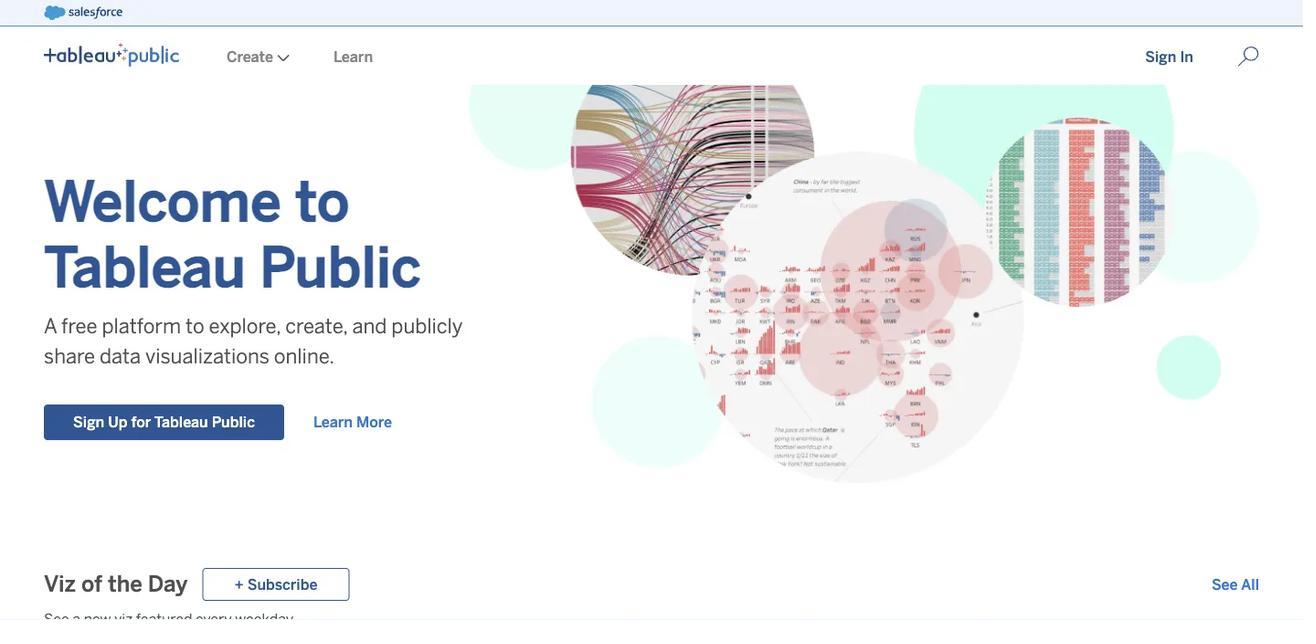 Task type: describe. For each thing, give the bounding box(es) containing it.
0 vertical spatial tableau
[[661, 95, 713, 112]]

free
[[61, 351, 97, 375]]

data inside a free platform to explore, create, and publicly share data visualizations online.
[[100, 381, 141, 405]]

accelerate
[[815, 95, 884, 112]]

online.
[[274, 381, 335, 405]]

2 the from the left
[[636, 95, 658, 112]]

tableau inside welcome to tableau public
[[44, 271, 246, 337]]

salesforce logo image
[[44, 5, 122, 20]]

2 your from the left
[[888, 95, 918, 112]]

with
[[605, 95, 633, 112]]

explore,
[[209, 351, 281, 375]]

level?
[[504, 95, 542, 112]]

take
[[295, 95, 323, 112]]

to inside welcome to tableau public
[[295, 206, 350, 271]]

1 the from the left
[[447, 95, 468, 112]]

welcome to tableau public
[[44, 206, 421, 337]]

create,
[[285, 351, 348, 375]]

visualizations
[[145, 381, 269, 405]]

to inside a free platform to explore, create, and publicly share data visualizations online.
[[186, 351, 204, 375]]

community
[[716, 95, 795, 112]]

go to search image
[[1215, 46, 1281, 68]]

create button
[[205, 28, 312, 85]]

publicly
[[391, 351, 463, 375]]

sign in button
[[1123, 42, 1215, 71]]

1 your from the left
[[327, 95, 357, 112]]



Task type: locate. For each thing, give the bounding box(es) containing it.
your right take
[[327, 95, 357, 112]]

create
[[227, 48, 273, 65]]

1 horizontal spatial data
[[360, 95, 390, 112]]

your left "learning."
[[888, 95, 918, 112]]

a
[[44, 351, 57, 375]]

0 horizontal spatial tableau
[[44, 271, 246, 337]]

0 horizontal spatial the
[[447, 95, 468, 112]]

connect
[[545, 95, 602, 112]]

welcome
[[44, 206, 281, 271]]

a free platform to explore, create, and publicly share data visualizations online.
[[44, 351, 463, 405]]

learn link
[[312, 28, 395, 85]]

public
[[259, 271, 421, 337]]

to
[[278, 95, 291, 112], [430, 95, 443, 112], [798, 95, 812, 112], [295, 206, 350, 271], [186, 351, 204, 375]]

logo image
[[44, 43, 179, 67]]

sign in
[[1145, 48, 1193, 65]]

1 vertical spatial tableau
[[44, 271, 246, 337]]

0 horizontal spatial data
[[100, 381, 141, 405]]

share
[[44, 381, 95, 405]]

sign
[[1145, 48, 1176, 65]]

and
[[352, 351, 387, 375]]

tableau
[[661, 95, 713, 112], [44, 271, 246, 337]]

data
[[360, 95, 390, 112], [100, 381, 141, 405]]

0 horizontal spatial your
[[327, 95, 357, 112]]

in
[[1180, 48, 1193, 65]]

next
[[472, 95, 501, 112]]

1 horizontal spatial the
[[636, 95, 658, 112]]

tableau right with
[[661, 95, 713, 112]]

viz of the day heading
[[44, 607, 188, 621]]

0 vertical spatial data
[[360, 95, 390, 112]]

the
[[447, 95, 468, 112], [636, 95, 658, 112]]

learning.
[[921, 95, 978, 112]]

skills
[[393, 95, 426, 112]]

the right with
[[636, 95, 658, 112]]

want to take your data skills to the next level? connect with the tableau community to accelerate your learning.
[[240, 95, 982, 112]]

platform
[[102, 351, 181, 375]]

tableau up platform
[[44, 271, 246, 337]]

the left 'next'
[[447, 95, 468, 112]]

1 vertical spatial data
[[100, 381, 141, 405]]

data down platform
[[100, 381, 141, 405]]

1 horizontal spatial your
[[888, 95, 918, 112]]

learn
[[334, 48, 373, 65]]

see all viz of the day element
[[1212, 610, 1259, 621]]

want
[[240, 95, 274, 112]]

data left skills
[[360, 95, 390, 112]]

1 horizontal spatial tableau
[[661, 95, 713, 112]]

your
[[327, 95, 357, 112], [888, 95, 918, 112]]



Task type: vqa. For each thing, say whether or not it's contained in the screenshot.
Recent Activity heading
no



